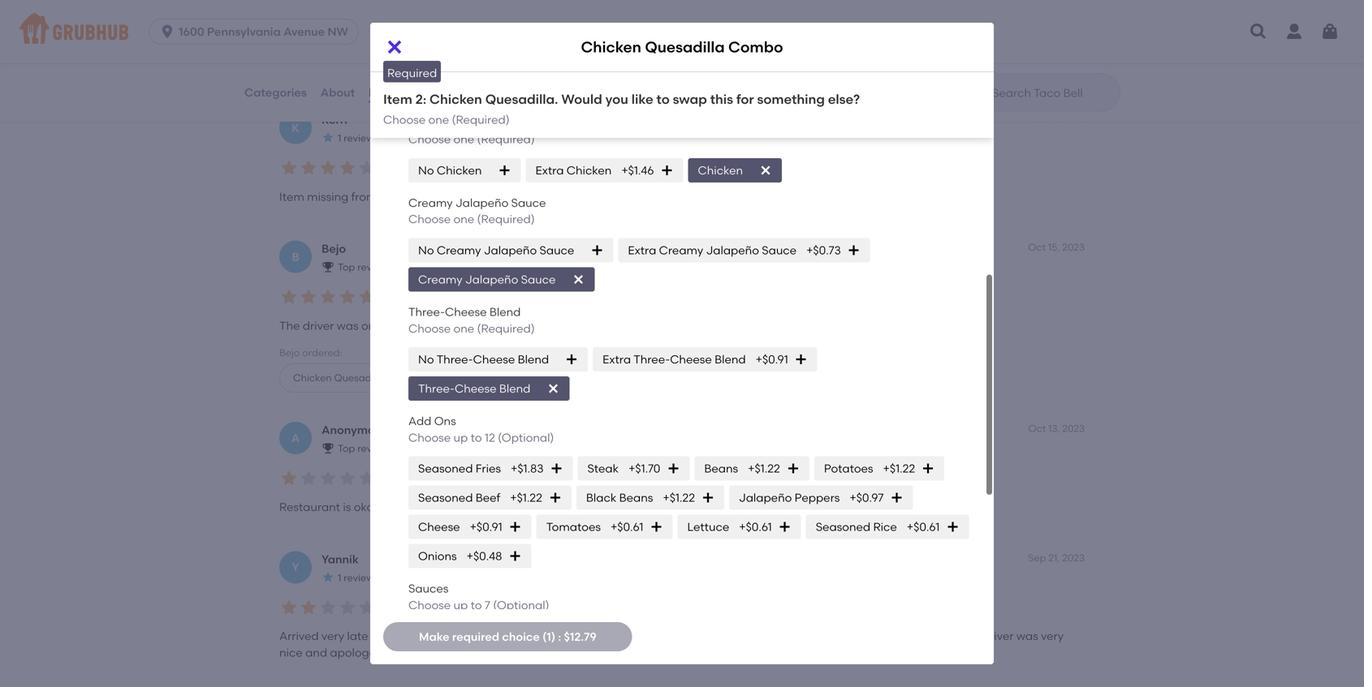Task type: locate. For each thing, give the bounding box(es) containing it.
+$0.61 down not
[[611, 521, 644, 534]]

extra for extra chicken
[[536, 163, 564, 177]]

trophy icon image down anonymous
[[322, 442, 335, 455]]

review for yannik
[[344, 572, 374, 584]]

chicken down 2:
[[409, 116, 454, 130]]

and left great
[[406, 319, 428, 333]]

time right on
[[378, 319, 403, 333]]

chicken quesadilla
[[387, 77, 494, 91]]

chicken up 2:
[[387, 77, 432, 91]]

very left late at the left bottom of page
[[321, 630, 344, 644]]

jalapeño
[[456, 196, 509, 210], [484, 244, 537, 257], [706, 244, 759, 257], [465, 273, 518, 287], [739, 491, 792, 505]]

bejo right b
[[322, 242, 346, 256]]

1 vertical spatial 15,
[[1048, 242, 1060, 254]]

+$0.61 for seasoned rice
[[907, 521, 940, 534]]

extra for extra three-cheese blend
[[603, 353, 631, 367]]

1 vertical spatial no
[[418, 244, 434, 257]]

2 vertical spatial oct
[[1029, 423, 1046, 435]]

was
[[296, 8, 318, 22], [337, 319, 359, 333], [1017, 630, 1039, 644]]

driver left broke
[[421, 630, 453, 644]]

2 bejo ordered: from the top
[[279, 347, 342, 359]]

1 15, from the top
[[1048, 112, 1060, 124]]

seasoned down seasoned fries
[[418, 491, 473, 505]]

no for no three-cheese blend
[[418, 353, 434, 367]]

from inside the arrived very late because driver broke down and couldn't get a replacement to pick up the food. i had to pick it myself from him. driver was very nice and apologetic.
[[927, 630, 953, 644]]

2 vertical spatial and
[[305, 646, 327, 660]]

top reviewer down anonymous diner
[[338, 443, 397, 455]]

down
[[489, 630, 520, 644]]

2 oct from the top
[[1028, 242, 1046, 254]]

0 vertical spatial time
[[459, 8, 483, 22]]

to right had
[[839, 630, 850, 644]]

item left 2:
[[383, 91, 412, 107]]

choose inside sauces choose up to 7 (optional)
[[409, 599, 451, 613]]

top reviewer for anonymous diner
[[338, 443, 397, 455]]

trophy icon image right b
[[322, 261, 335, 274]]

+$0.61 down food
[[739, 521, 772, 534]]

0 horizontal spatial +$0.91
[[470, 521, 503, 534]]

15, for item missing from order
[[1048, 112, 1060, 124]]

chicken
[[581, 38, 642, 56], [293, 62, 332, 73], [387, 77, 432, 91], [430, 91, 482, 107], [409, 116, 454, 130], [437, 163, 482, 177], [567, 163, 612, 177], [698, 163, 743, 177], [293, 372, 332, 384]]

choose inside creamy jalapeño sauce choose one (required)
[[409, 213, 451, 226]]

1 plus icon image from the top
[[430, 63, 439, 73]]

sauce down extra chicken
[[511, 196, 546, 210]]

+$0.91
[[756, 353, 788, 367], [470, 521, 503, 534]]

seasoned for seasoned beef
[[418, 491, 473, 505]]

up
[[454, 431, 468, 445], [454, 599, 468, 613], [740, 630, 754, 644]]

plus icon image up "ons"
[[430, 374, 439, 383]]

1 review down the yannik
[[338, 572, 374, 584]]

2 vertical spatial chicken quesadilla combo
[[293, 372, 423, 384]]

1 vertical spatial the
[[757, 630, 775, 644]]

svg image
[[159, 24, 176, 40], [661, 164, 674, 177], [591, 244, 604, 257], [795, 353, 808, 366], [550, 463, 563, 476], [667, 463, 680, 476], [922, 463, 935, 476], [549, 492, 562, 505], [702, 492, 715, 505], [890, 492, 903, 505], [509, 521, 522, 534]]

the
[[392, 8, 411, 22], [757, 630, 775, 644]]

2 1 review from the top
[[338, 572, 374, 584]]

0 vertical spatial seasoned
[[418, 462, 473, 476]]

replacement
[[626, 630, 697, 644]]

item inside item 2: chicken quesadilla. would you like to swap this for something else? choose one (required)
[[383, 91, 412, 107]]

peppers
[[795, 491, 840, 505]]

late
[[347, 630, 368, 644]]

1 bejo ordered: from the top
[[279, 36, 342, 48]]

2 ordered: from the top
[[302, 347, 342, 359]]

1 no from the top
[[418, 163, 434, 177]]

top reviewer
[[338, 262, 397, 273], [338, 443, 397, 455]]

0 vertical spatial was
[[296, 8, 318, 22]]

0 vertical spatial top reviewer
[[338, 262, 397, 273]]

1 vertical spatial oct 15, 2023
[[1028, 242, 1085, 254]]

1 vertical spatial bejo
[[322, 242, 346, 256]]

2 reviewer from the top
[[358, 443, 397, 455]]

15,
[[1048, 112, 1060, 124], [1048, 242, 1060, 254]]

1 vertical spatial oct
[[1028, 242, 1046, 254]]

onions
[[418, 550, 457, 564]]

0 horizontal spatial was
[[296, 8, 318, 22]]

(required) inside the three-cheese blend choose one (required)
[[477, 322, 535, 336]]

choose up no chicken
[[409, 132, 451, 146]]

quesadilla for second chicken quesadilla combo button from the bottom of the page
[[334, 62, 385, 73]]

0 vertical spatial item
[[383, 91, 412, 107]]

sauce left +$0.73
[[762, 244, 797, 257]]

2 vertical spatial extra
[[603, 353, 631, 367]]

1 trophy icon image from the top
[[322, 261, 335, 274]]

food
[[726, 501, 752, 515]]

1 1 from the top
[[338, 132, 341, 144]]

Search Taco Bell search field
[[991, 85, 1115, 101]]

1 review down "kerri"
[[338, 132, 374, 144]]

bejo
[[279, 36, 300, 48], [322, 242, 346, 256], [279, 347, 300, 359]]

was left on
[[337, 319, 359, 333]]

2 top from the top
[[338, 443, 355, 455]]

trophy icon image for bejo
[[322, 261, 335, 274]]

1 chicken quesadilla combo button from the top
[[279, 53, 453, 82]]

to
[[657, 91, 670, 107], [471, 431, 482, 445], [517, 501, 528, 515], [602, 501, 613, 515], [471, 599, 482, 613], [700, 630, 712, 644], [839, 630, 850, 644]]

except
[[352, 8, 390, 22]]

up inside the arrived very late because driver broke down and couldn't get a replacement to pick up the food. i had to pick it myself from him. driver was very nice and apologetic.
[[740, 630, 754, 644]]

1 vertical spatial item
[[279, 190, 304, 204]]

chicken quesadilla combo button up reviews on the left of page
[[279, 53, 453, 82]]

1 vertical spatial chicken quesadilla combo
[[293, 62, 423, 73]]

0 vertical spatial oct
[[1028, 112, 1046, 124]]

2 plus icon image from the top
[[430, 374, 439, 383]]

1 review from the top
[[344, 132, 374, 144]]

trophy icon image
[[322, 261, 335, 274], [322, 442, 335, 455]]

top down anonymous
[[338, 443, 355, 455]]

1 2023 from the top
[[1063, 112, 1085, 124]]

0 vertical spatial bejo
[[279, 36, 300, 48]]

1 horizontal spatial and
[[406, 319, 428, 333]]

myself
[[889, 630, 924, 644]]

chicken quesadilla combo for second chicken quesadilla combo button from the bottom of the page
[[293, 62, 423, 73]]

svg image
[[1249, 22, 1269, 41], [1321, 22, 1340, 41], [385, 37, 404, 57], [498, 164, 511, 177], [759, 164, 772, 177], [848, 244, 861, 257], [572, 273, 585, 286], [565, 353, 578, 366], [547, 383, 560, 396], [787, 463, 800, 476], [650, 521, 663, 534], [779, 521, 792, 534], [946, 521, 959, 534], [509, 550, 522, 563]]

(optional) up +$1.83
[[498, 431, 554, 445]]

1 horizontal spatial the
[[757, 630, 775, 644]]

+$1.22 up +$0.97
[[883, 462, 915, 476]]

missing
[[307, 190, 349, 204]]

2 pick from the left
[[853, 630, 876, 644]]

1 vertical spatial up
[[454, 599, 468, 613]]

1 vertical spatial chicken quesadilla combo button
[[279, 364, 453, 393]]

0 horizontal spatial pick
[[714, 630, 737, 644]]

3 +$0.61 from the left
[[907, 521, 940, 534]]

trophy icon image for anonymous diner
[[322, 442, 335, 455]]

1 down the yannik
[[338, 572, 341, 584]]

+$1.22 down +$1.83
[[510, 491, 542, 505]]

restaurant
[[279, 501, 340, 515]]

from left order on the top left of page
[[351, 190, 377, 204]]

choose down order on the top left of page
[[409, 213, 451, 226]]

oct 15, 2023
[[1028, 112, 1085, 124], [1028, 242, 1085, 254]]

2 +$0.61 from the left
[[739, 521, 772, 534]]

1 oct 15, 2023 from the top
[[1028, 112, 1085, 124]]

2023 for restaurant is okay, your courier staff needs to be retrained to not steal customers food
[[1063, 423, 1085, 435]]

plus icon image for second chicken quesadilla combo button from the bottom of the page
[[430, 63, 439, 73]]

2 vertical spatial combo
[[387, 372, 423, 384]]

beans down "+$1.70"
[[619, 491, 653, 505]]

ons
[[434, 415, 456, 429]]

main navigation navigation
[[0, 0, 1364, 63]]

1 for kerri
[[338, 132, 341, 144]]

2 2023 from the top
[[1063, 242, 1085, 254]]

1 horizontal spatial was
[[337, 319, 359, 333]]

0 horizontal spatial +$0.61
[[611, 521, 644, 534]]

rice
[[873, 521, 897, 534]]

2 trophy icon image from the top
[[322, 442, 335, 455]]

extra
[[536, 163, 564, 177], [628, 244, 656, 257], [603, 353, 631, 367]]

ordered:
[[302, 36, 342, 48], [302, 347, 342, 359]]

this
[[710, 91, 733, 107]]

chicken down chicken quesadilla at the left
[[430, 91, 482, 107]]

no down creamy jalapeño sauce choose one (required)
[[418, 244, 434, 257]]

1 vertical spatial driver
[[421, 630, 453, 644]]

jalapeño inside creamy jalapeño sauce choose one (required)
[[456, 196, 509, 210]]

1 horizontal spatial driver
[[421, 630, 453, 644]]

review for kerri
[[344, 132, 374, 144]]

1 vertical spatial top
[[338, 443, 355, 455]]

svg image for potatoes
[[922, 463, 935, 476]]

2 vertical spatial no
[[418, 353, 434, 367]]

beans up food
[[704, 462, 738, 476]]

no
[[418, 163, 434, 177], [418, 244, 434, 257], [418, 353, 434, 367]]

0 vertical spatial 1
[[338, 132, 341, 144]]

chicken quesadilla combo for first chicken quesadilla combo button from the bottom
[[293, 372, 423, 384]]

svg image for steak
[[667, 463, 680, 476]]

1 vertical spatial trophy icon image
[[322, 442, 335, 455]]

3 no from the top
[[418, 353, 434, 367]]

0 vertical spatial review
[[344, 132, 374, 144]]

0 vertical spatial driver
[[303, 319, 334, 333]]

up left food.
[[740, 630, 754, 644]]

1 vertical spatial from
[[927, 630, 953, 644]]

svg image for jalapeño peppers
[[890, 492, 903, 505]]

1 vertical spatial +$0.91
[[470, 521, 503, 534]]

the left food.
[[757, 630, 775, 644]]

3 oct from the top
[[1029, 423, 1046, 435]]

1 vertical spatial (optional)
[[493, 599, 549, 613]]

seasoned fries
[[418, 462, 501, 476]]

+$1.83
[[511, 462, 544, 476]]

sauces
[[409, 583, 449, 596]]

reviewer up on
[[358, 262, 397, 273]]

top right b
[[338, 262, 355, 273]]

(required)
[[452, 113, 510, 127], [477, 132, 535, 146], [477, 213, 535, 226], [477, 322, 535, 336]]

it
[[879, 630, 886, 644]]

one inside chicken choose one (required)
[[454, 132, 474, 146]]

plus icon image
[[430, 63, 439, 73], [430, 374, 439, 383]]

combo up add
[[387, 372, 423, 384]]

1 vertical spatial seasoned
[[418, 491, 473, 505]]

jalapeño peppers
[[739, 491, 840, 505]]

1 vertical spatial plus icon image
[[430, 374, 439, 383]]

0 vertical spatial no
[[418, 163, 434, 177]]

pick right replacement at the bottom of the page
[[714, 630, 737, 644]]

21,
[[1049, 553, 1060, 564]]

0 vertical spatial bejo ordered:
[[279, 36, 342, 48]]

0 vertical spatial 1 review
[[338, 132, 374, 144]]

no three-cheese blend
[[418, 353, 549, 367]]

couldn't
[[547, 630, 592, 644]]

+$0.91 for cheese
[[470, 521, 503, 534]]

0 vertical spatial trophy icon image
[[322, 261, 335, 274]]

1 vertical spatial 1
[[338, 572, 341, 584]]

1 horizontal spatial pick
[[853, 630, 876, 644]]

choose down add
[[409, 431, 451, 445]]

1 pick from the left
[[714, 630, 737, 644]]

1 1 review from the top
[[338, 132, 374, 144]]

and down arrived
[[305, 646, 327, 660]]

bejo ordered: down the good
[[279, 36, 342, 48]]

combo up for
[[729, 38, 783, 56]]

2 vertical spatial up
[[740, 630, 754, 644]]

review down "kerri"
[[344, 132, 374, 144]]

2 vertical spatial bejo
[[279, 347, 300, 359]]

1 vertical spatial ordered:
[[302, 347, 342, 359]]

chicken quesadilla combo up anonymous
[[293, 372, 423, 384]]

was up avenue
[[296, 8, 318, 22]]

0 horizontal spatial time
[[378, 319, 403, 333]]

1 ordered: from the top
[[302, 36, 342, 48]]

1 vertical spatial time
[[378, 319, 403, 333]]

one down chicken quesadilla at the left
[[428, 113, 449, 127]]

0 vertical spatial plus icon image
[[430, 63, 439, 73]]

oct for be
[[1029, 423, 1046, 435]]

anonymous diner
[[322, 424, 420, 437]]

chicken choose one (required)
[[409, 116, 535, 146]]

oct for service
[[1028, 242, 1046, 254]]

choose down sauces
[[409, 599, 451, 613]]

make
[[419, 631, 450, 644]]

choose
[[383, 113, 426, 127], [409, 132, 451, 146], [409, 213, 451, 226], [409, 322, 451, 336], [409, 431, 451, 445], [409, 599, 451, 613]]

(required) inside creamy jalapeño sauce choose one (required)
[[477, 213, 535, 226]]

oct 15, 2023 for the driver was on time and great customer service
[[1028, 242, 1085, 254]]

0 vertical spatial top
[[338, 262, 355, 273]]

choose left customer
[[409, 322, 451, 336]]

2 vertical spatial was
[[1017, 630, 1039, 644]]

and
[[406, 319, 428, 333], [523, 630, 545, 644], [305, 646, 327, 660]]

choose down 2:
[[383, 113, 426, 127]]

2 oct 15, 2023 from the top
[[1028, 242, 1085, 254]]

chicken quesadilla combo button up anonymous diner
[[279, 364, 453, 393]]

bejo down all
[[279, 36, 300, 48]]

combo up reviews on the left of page
[[387, 62, 423, 73]]

quesadilla up about
[[334, 62, 385, 73]]

2 15, from the top
[[1048, 242, 1060, 254]]

extra chicken
[[536, 163, 612, 177]]

1 horizontal spatial from
[[927, 630, 953, 644]]

bejo down the at the top left
[[279, 347, 300, 359]]

three- inside the three-cheese blend choose one (required)
[[409, 305, 445, 319]]

2 1 from the top
[[338, 572, 341, 584]]

pennsylvania
[[207, 25, 281, 39]]

one inside creamy jalapeño sauce choose one (required)
[[454, 213, 474, 226]]

quesadilla up anonymous
[[334, 372, 385, 384]]

svg image inside 1600 pennsylvania avenue nw button
[[159, 24, 176, 40]]

1
[[338, 132, 341, 144], [338, 572, 341, 584]]

1 reviewer from the top
[[358, 262, 397, 273]]

1 vertical spatial extra
[[628, 244, 656, 257]]

no down the driver was on time and great customer service
[[418, 353, 434, 367]]

one up no creamy jalapeño sauce
[[454, 213, 474, 226]]

1 top from the top
[[338, 262, 355, 273]]

quesadilla up chicken choose one (required)
[[434, 77, 494, 91]]

1 horizontal spatial +$0.91
[[756, 353, 788, 367]]

extra creamy jalapeño sauce
[[628, 244, 797, 257]]

0 vertical spatial 15,
[[1048, 112, 1060, 124]]

0 vertical spatial ordered:
[[302, 36, 342, 48]]

driver
[[982, 630, 1014, 644]]

2 horizontal spatial was
[[1017, 630, 1039, 644]]

quesadilla up chicken quesadilla at the left
[[431, 14, 491, 28]]

(required) inside chicken choose one (required)
[[477, 132, 535, 146]]

one
[[428, 113, 449, 127], [454, 132, 474, 146], [454, 213, 474, 226], [454, 322, 474, 336]]

bejo ordered: down the at the top left
[[279, 347, 342, 359]]

to left 7
[[471, 599, 482, 613]]

reviewer down anonymous diner
[[358, 443, 397, 455]]

nw
[[328, 25, 348, 39]]

required
[[452, 631, 500, 644]]

from left him.
[[927, 630, 953, 644]]

reviews
[[369, 86, 414, 99]]

(optional) up choice at the left
[[493, 599, 549, 613]]

seasoned
[[418, 462, 473, 476], [418, 491, 473, 505], [816, 521, 871, 534]]

1 review for yannik
[[338, 572, 374, 584]]

one inside item 2: chicken quesadilla. would you like to swap this for something else? choose one (required)
[[428, 113, 449, 127]]

quesadilla.
[[485, 91, 558, 107]]

0 vertical spatial chicken quesadilla combo button
[[279, 53, 453, 82]]

0 horizontal spatial item
[[279, 190, 304, 204]]

bejo ordered:
[[279, 36, 342, 48], [279, 347, 342, 359]]

item left missing
[[279, 190, 304, 204]]

1 top reviewer from the top
[[338, 262, 397, 273]]

from
[[351, 190, 377, 204], [927, 630, 953, 644]]

1 horizontal spatial +$0.61
[[739, 521, 772, 534]]

0 vertical spatial up
[[454, 431, 468, 445]]

0 horizontal spatial from
[[351, 190, 377, 204]]

0 horizontal spatial beans
[[619, 491, 653, 505]]

restaurant is okay, your courier staff needs to be retrained to not steal customers food
[[279, 501, 752, 515]]

1 review
[[338, 132, 374, 144], [338, 572, 374, 584]]

to left be
[[517, 501, 528, 515]]

1 oct from the top
[[1028, 112, 1046, 124]]

1 vertical spatial reviewer
[[358, 443, 397, 455]]

kerri
[[322, 113, 348, 127]]

chicken quesadilla combo up swap
[[581, 38, 783, 56]]

+$1.22 up jalapeño peppers
[[748, 462, 780, 476]]

1 vertical spatial beans
[[619, 491, 653, 505]]

+$0.61 right rice
[[907, 521, 940, 534]]

chicken quesadilla combo up about
[[293, 62, 423, 73]]

bejo ordered: for first chicken quesadilla combo button from the bottom
[[279, 347, 342, 359]]

1 +$0.61 from the left
[[611, 521, 644, 534]]

very right driver
[[1041, 630, 1064, 644]]

to right like
[[657, 91, 670, 107]]

1 horizontal spatial item
[[383, 91, 412, 107]]

0 vertical spatial extra
[[536, 163, 564, 177]]

1 vertical spatial review
[[344, 572, 374, 584]]

black beans
[[586, 491, 653, 505]]

time right 'delivery'
[[459, 8, 483, 22]]

0 vertical spatial +$0.91
[[756, 353, 788, 367]]

2 horizontal spatial +$0.61
[[907, 521, 940, 534]]

choose inside chicken choose one (required)
[[409, 132, 451, 146]]

4 2023 from the top
[[1063, 553, 1085, 564]]

15, for the driver was on time and great customer service
[[1048, 242, 1060, 254]]

1 review for kerri
[[338, 132, 374, 144]]

1 vertical spatial bejo ordered:
[[279, 347, 342, 359]]

and left the :
[[523, 630, 545, 644]]

0 vertical spatial the
[[392, 8, 411, 22]]

2 no from the top
[[418, 244, 434, 257]]

no down chicken choose one (required)
[[418, 163, 434, 177]]

2 review from the top
[[344, 572, 374, 584]]

one up no three-cheese blend
[[454, 322, 474, 336]]

sauces choose up to 7 (optional)
[[409, 583, 549, 613]]

0 horizontal spatial very
[[321, 630, 344, 644]]

sauce inside creamy jalapeño sauce choose one (required)
[[511, 196, 546, 210]]

2 top reviewer from the top
[[338, 443, 397, 455]]

pick left it at the right bottom of the page
[[853, 630, 876, 644]]

+$1.22 up lettuce
[[663, 491, 695, 505]]

svg image for cheese
[[509, 521, 522, 534]]

0 vertical spatial oct 15, 2023
[[1028, 112, 1085, 124]]

top
[[338, 262, 355, 273], [338, 443, 355, 455]]

one up no chicken
[[454, 132, 474, 146]]

0 horizontal spatial the
[[392, 8, 411, 22]]

top reviewer up on
[[338, 262, 397, 273]]

up down "ons"
[[454, 431, 468, 445]]

0 vertical spatial from
[[351, 190, 377, 204]]

0 vertical spatial reviewer
[[358, 262, 397, 273]]

1 down "kerri"
[[338, 132, 341, 144]]

required
[[387, 66, 437, 80]]

up left 7
[[454, 599, 468, 613]]

2 vertical spatial seasoned
[[816, 521, 871, 534]]

the right except
[[392, 8, 411, 22]]

plus icon image up chicken quesadilla at the left
[[430, 63, 439, 73]]

1 vertical spatial combo
[[387, 62, 423, 73]]

0 vertical spatial beans
[[704, 462, 738, 476]]

the driver was on time and great customer service
[[279, 319, 557, 333]]

1 vertical spatial and
[[523, 630, 545, 644]]

3 2023 from the top
[[1063, 423, 1085, 435]]

about
[[321, 86, 355, 99]]

1 vertical spatial 1 review
[[338, 572, 374, 584]]

0 vertical spatial (optional)
[[498, 431, 554, 445]]

ordered: for second chicken quesadilla combo button from the bottom of the page
[[302, 36, 342, 48]]

0 horizontal spatial driver
[[303, 319, 334, 333]]

creamy inside creamy jalapeño sauce choose one (required)
[[409, 196, 453, 210]]

star icon image
[[322, 131, 335, 144], [279, 158, 299, 178], [299, 158, 318, 178], [318, 158, 338, 178], [338, 158, 357, 178], [357, 158, 377, 178], [279, 288, 299, 307], [299, 288, 318, 307], [318, 288, 338, 307], [338, 288, 357, 307], [357, 288, 377, 307], [279, 469, 299, 489], [299, 469, 318, 489], [318, 469, 338, 489], [338, 469, 357, 489], [357, 469, 377, 489], [322, 571, 335, 584], [279, 598, 299, 618], [299, 598, 318, 618], [318, 598, 338, 618], [338, 598, 357, 618], [357, 598, 377, 618]]

review down the yannik
[[344, 572, 374, 584]]

1 horizontal spatial very
[[1041, 630, 1064, 644]]

food.
[[778, 630, 806, 644]]

seasoned down +$0.97
[[816, 521, 871, 534]]

driver
[[303, 319, 334, 333], [421, 630, 453, 644]]

:
[[558, 631, 561, 644]]

1 vertical spatial top reviewer
[[338, 443, 397, 455]]

bejo for first chicken quesadilla combo button from the bottom
[[279, 347, 300, 359]]



Task type: vqa. For each thing, say whether or not it's contained in the screenshot.
Focus the homepage link (logo). You can then press enter to navigate home or tab into other navigation elements.
no



Task type: describe. For each thing, give the bounding box(es) containing it.
+$0.73
[[807, 244, 841, 257]]

potatoes
[[824, 462, 874, 476]]

reviews button
[[368, 63, 415, 122]]

to right replacement at the bottom of the page
[[700, 630, 712, 644]]

reviewer for anonymous diner
[[358, 443, 397, 455]]

(1)
[[543, 631, 556, 644]]

combo for first chicken quesadilla combo button from the bottom
[[387, 372, 423, 384]]

about button
[[320, 63, 356, 122]]

+$0.97
[[850, 491, 884, 505]]

chicken up you
[[581, 38, 642, 56]]

(optional) inside sauces choose up to 7 (optional)
[[493, 599, 549, 613]]

to left not
[[602, 501, 613, 515]]

cheese inside the three-cheese blend choose one (required)
[[445, 305, 487, 319]]

$12.79
[[564, 631, 597, 644]]

seasoned rice
[[816, 521, 897, 534]]

1 very from the left
[[321, 630, 344, 644]]

0 horizontal spatial and
[[305, 646, 327, 660]]

three-cheese blend choose one (required)
[[409, 305, 535, 336]]

diner
[[390, 424, 420, 437]]

categories
[[244, 86, 307, 99]]

up inside sauces choose up to 7 (optional)
[[454, 599, 468, 613]]

1 vertical spatial was
[[337, 319, 359, 333]]

courier
[[412, 501, 451, 515]]

seasoned beef
[[418, 491, 501, 505]]

svg image for seasoned beef
[[549, 492, 562, 505]]

all
[[279, 8, 293, 22]]

retrained
[[548, 501, 599, 515]]

yannik
[[322, 553, 359, 567]]

(optional) inside add ons choose up to 12 (optional)
[[498, 431, 554, 445]]

be
[[531, 501, 545, 515]]

beef
[[476, 491, 501, 505]]

no chicken
[[418, 163, 482, 177]]

quesadilla for cheese quesadilla button
[[431, 14, 491, 28]]

reviewer for bejo
[[358, 262, 397, 273]]

+$0.48
[[467, 550, 502, 564]]

three-cheese blend
[[418, 382, 531, 396]]

arrived very late because driver broke down and couldn't get a replacement to pick up the food. i had to pick it myself from him. driver was very nice and apologetic.
[[279, 630, 1064, 660]]

cheese quesadilla button
[[370, 0, 994, 52]]

choose inside the three-cheese blend choose one (required)
[[409, 322, 451, 336]]

creamy jalapeño sauce
[[418, 273, 556, 287]]

svg image for seasoned fries
[[550, 463, 563, 476]]

lettuce
[[687, 521, 730, 534]]

needs
[[481, 501, 514, 515]]

combo for second chicken quesadilla combo button from the bottom of the page
[[387, 62, 423, 73]]

extra for extra creamy jalapeño sauce
[[628, 244, 656, 257]]

i
[[809, 630, 812, 644]]

2 very from the left
[[1041, 630, 1064, 644]]

to inside add ons choose up to 12 (optional)
[[471, 431, 482, 445]]

item missing from order
[[279, 190, 410, 204]]

seasoned for seasoned fries
[[418, 462, 473, 476]]

y
[[292, 561, 299, 575]]

chicken inside item 2: chicken quesadilla. would you like to swap this for something else? choose one (required)
[[430, 91, 482, 107]]

0 vertical spatial combo
[[729, 38, 783, 56]]

steak
[[588, 462, 619, 476]]

quesadilla for chicken quesadilla button
[[434, 77, 494, 91]]

a
[[616, 630, 624, 644]]

cheese inside button
[[387, 14, 428, 28]]

sauce up service
[[521, 273, 556, 287]]

fries
[[476, 462, 501, 476]]

him.
[[956, 630, 979, 644]]

your
[[385, 501, 409, 515]]

b
[[292, 250, 299, 264]]

chicken down chicken choose one (required)
[[437, 163, 482, 177]]

1 horizontal spatial beans
[[704, 462, 738, 476]]

to inside item 2: chicken quesadilla. would you like to swap this for something else? choose one (required)
[[657, 91, 670, 107]]

2023 for arrived very late because driver broke down and couldn't get a replacement to pick up the food. i had to pick it myself from him. driver was very nice and apologetic.
[[1063, 553, 1085, 564]]

sep
[[1028, 553, 1046, 564]]

blend inside the three-cheese blend choose one (required)
[[490, 305, 521, 319]]

+$0.61 for lettuce
[[739, 521, 772, 534]]

a
[[291, 432, 300, 445]]

7
[[485, 599, 490, 613]]

1 for yannik
[[338, 572, 341, 584]]

had
[[815, 630, 836, 644]]

great
[[430, 319, 460, 333]]

avenue
[[284, 25, 325, 39]]

choose inside item 2: chicken quesadilla. would you like to swap this for something else? choose one (required)
[[383, 113, 426, 127]]

svg image for extra chicken
[[661, 164, 674, 177]]

customer
[[463, 319, 515, 333]]

good
[[320, 8, 349, 22]]

13,
[[1049, 423, 1060, 435]]

12
[[485, 431, 495, 445]]

the
[[279, 319, 300, 333]]

item for missing
[[279, 190, 304, 204]]

no for no creamy jalapeño sauce
[[418, 244, 434, 257]]

tomatoes
[[546, 521, 601, 534]]

one inside the three-cheese blend choose one (required)
[[454, 322, 474, 336]]

apologetic.
[[330, 646, 393, 660]]

+$1.70
[[629, 462, 661, 476]]

top for anonymous diner
[[338, 443, 355, 455]]

customers
[[666, 501, 723, 515]]

0 vertical spatial chicken quesadilla combo
[[581, 38, 783, 56]]

steal
[[637, 501, 663, 515]]

1600
[[179, 25, 204, 39]]

driver inside the arrived very late because driver broke down and couldn't get a replacement to pick up the food. i had to pick it myself from him. driver was very nice and apologetic.
[[421, 630, 453, 644]]

top reviewer for bejo
[[338, 262, 397, 273]]

oct 15, 2023 for item missing from order
[[1028, 112, 1085, 124]]

order
[[380, 190, 410, 204]]

you
[[606, 91, 629, 107]]

choose inside add ons choose up to 12 (optional)
[[409, 431, 451, 445]]

nice
[[279, 646, 303, 660]]

was inside the arrived very late because driver broke down and couldn't get a replacement to pick up the food. i had to pick it myself from him. driver was very nice and apologetic.
[[1017, 630, 1039, 644]]

2 chicken quesadilla combo button from the top
[[279, 364, 453, 393]]

chicken up about
[[293, 62, 332, 73]]

choice
[[502, 631, 540, 644]]

2023 for item missing from order
[[1063, 112, 1085, 124]]

svg image for black beans
[[702, 492, 715, 505]]

2023 for the driver was on time and great customer service
[[1063, 242, 1085, 254]]

chicken left +$1.46
[[567, 163, 612, 177]]

the inside the arrived very late because driver broke down and couldn't get a replacement to pick up the food. i had to pick it myself from him. driver was very nice and apologetic.
[[757, 630, 775, 644]]

bejo for second chicken quesadilla combo button from the bottom of the page
[[279, 36, 300, 48]]

quesadilla for first chicken quesadilla combo button from the bottom
[[334, 372, 385, 384]]

would
[[562, 91, 602, 107]]

+$1.22 for beans
[[748, 462, 780, 476]]

+$1.22 for black beans
[[663, 491, 695, 505]]

staff
[[453, 501, 478, 515]]

else?
[[828, 91, 860, 107]]

to inside sauces choose up to 7 (optional)
[[471, 599, 482, 613]]

chicken down this at the top right of page
[[698, 163, 743, 177]]

because
[[371, 630, 419, 644]]

2:
[[416, 91, 427, 107]]

k
[[292, 121, 299, 135]]

categories button
[[244, 63, 308, 122]]

arrived
[[279, 630, 319, 644]]

+$0.91 for extra three-cheese blend
[[756, 353, 788, 367]]

delivery
[[413, 8, 456, 22]]

make required choice (1) : $12.79
[[419, 631, 597, 644]]

1 horizontal spatial time
[[459, 8, 483, 22]]

anonymous
[[322, 424, 387, 437]]

svg image for extra three-cheese blend
[[795, 353, 808, 366]]

item for 2:
[[383, 91, 412, 107]]

ordered: for first chicken quesadilla combo button from the bottom
[[302, 347, 342, 359]]

+$1.22 for potatoes
[[883, 462, 915, 476]]

like
[[632, 91, 653, 107]]

add
[[409, 415, 432, 429]]

0 vertical spatial and
[[406, 319, 428, 333]]

on
[[361, 319, 375, 333]]

service
[[518, 319, 557, 333]]

+$1.46
[[622, 163, 654, 177]]

bejo ordered: for second chicken quesadilla combo button from the bottom of the page
[[279, 36, 342, 48]]

add ons choose up to 12 (optional)
[[409, 415, 554, 445]]

black
[[586, 491, 617, 505]]

+$1.22 for seasoned beef
[[510, 491, 542, 505]]

quesadilla up swap
[[645, 38, 725, 56]]

creamy jalapeño sauce choose one (required)
[[409, 196, 546, 226]]

swap
[[673, 91, 707, 107]]

+$0.61 for tomatoes
[[611, 521, 644, 534]]

plus icon image for first chicken quesadilla combo button from the bottom
[[430, 374, 439, 383]]

top for bejo
[[338, 262, 355, 273]]

chicken inside chicken choose one (required)
[[409, 116, 454, 130]]

for
[[737, 91, 754, 107]]

2 horizontal spatial and
[[523, 630, 545, 644]]

sauce up creamy jalapeño sauce
[[540, 244, 574, 257]]

chicken quesadilla button
[[370, 53, 994, 115]]

not
[[616, 501, 634, 515]]

seasoned for seasoned rice
[[816, 521, 871, 534]]

chicken down the at the top left
[[293, 372, 332, 384]]

sep 21, 2023
[[1028, 553, 1085, 564]]

no for no chicken
[[418, 163, 434, 177]]

(required) inside item 2: chicken quesadilla. would you like to swap this for something else? choose one (required)
[[452, 113, 510, 127]]

up inside add ons choose up to 12 (optional)
[[454, 431, 468, 445]]



